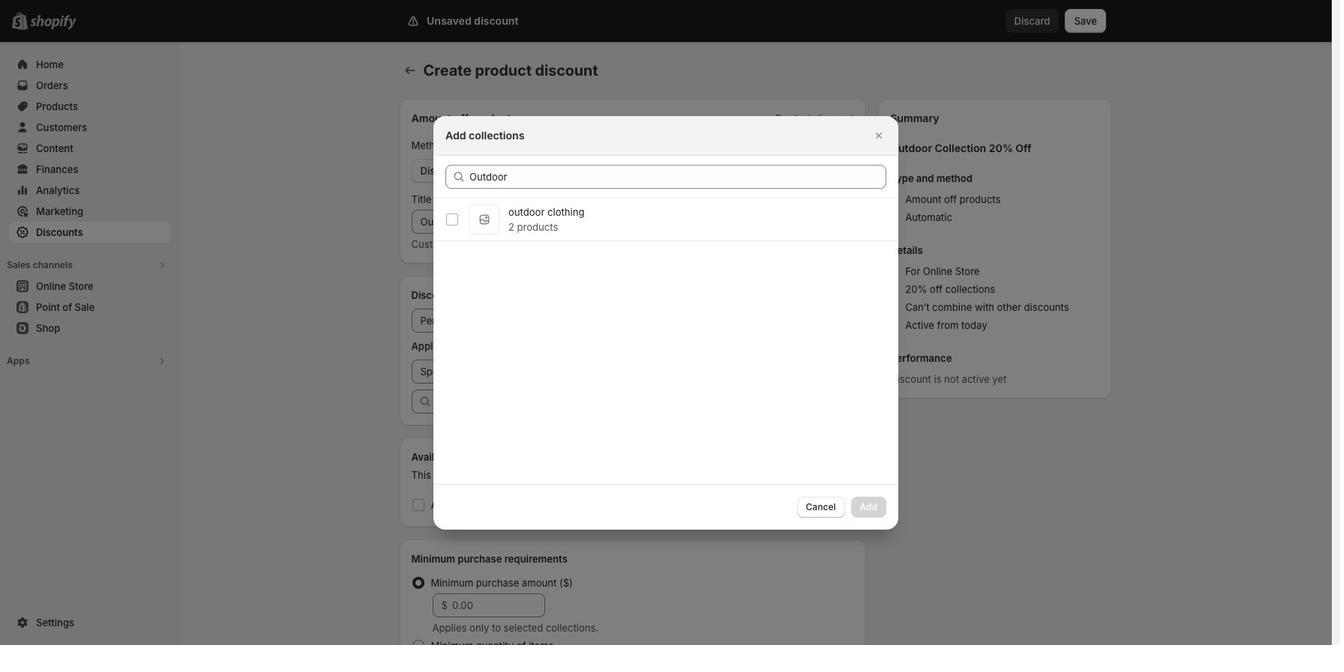 Task type: locate. For each thing, give the bounding box(es) containing it.
dialog
[[0, 116, 1332, 530]]



Task type: describe. For each thing, give the bounding box(es) containing it.
shopify image
[[30, 15, 76, 30]]

Search collections text field
[[469, 165, 886, 189]]



Task type: vqa. For each thing, say whether or not it's contained in the screenshot.
Search collections TEXT BOX
yes



